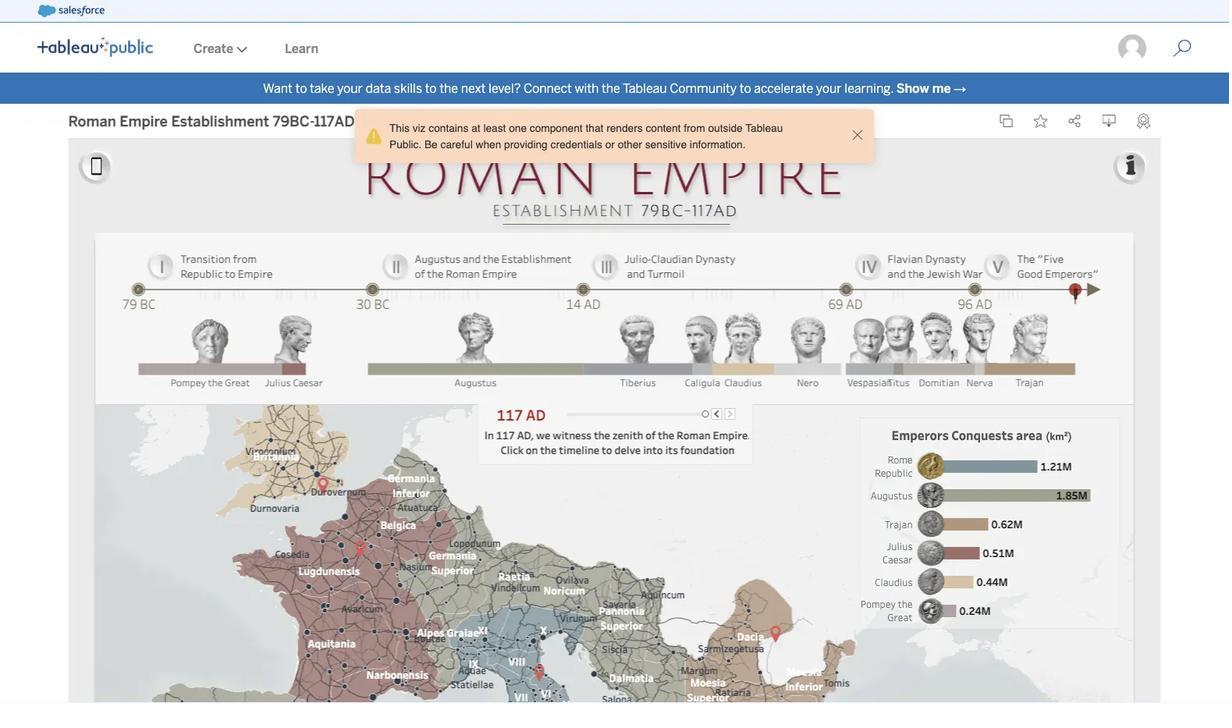 Task type: vqa. For each thing, say whether or not it's contained in the screenshot.
Selected language element
no



Task type: locate. For each thing, give the bounding box(es) containing it.
‫nir smilga‬‎ link
[[377, 112, 439, 130]]

tableau right outside
[[746, 122, 783, 134]]

learn
[[285, 41, 318, 56]]

your right the 'take'
[[337, 81, 363, 96]]

2 to from the left
[[425, 81, 437, 96]]

1 vertical spatial tableau
[[746, 122, 783, 134]]

0 horizontal spatial your
[[337, 81, 363, 96]]

1 horizontal spatial your
[[816, 81, 842, 96]]

create
[[194, 41, 233, 56]]

your
[[337, 81, 363, 96], [816, 81, 842, 96]]

establishment
[[171, 112, 269, 129]]

tableau
[[623, 81, 667, 96], [746, 122, 783, 134]]

→
[[954, 81, 966, 96]]

2 horizontal spatial to
[[740, 81, 751, 96]]

learn link
[[266, 24, 337, 73]]

1 horizontal spatial the
[[602, 81, 620, 96]]

accelerate
[[754, 81, 813, 96]]

0 vertical spatial tableau
[[623, 81, 667, 96]]

me
[[932, 81, 951, 96]]

least
[[483, 122, 506, 134]]

providing
[[504, 138, 548, 150]]

data
[[366, 81, 391, 96]]

with
[[575, 81, 599, 96]]

the right with
[[602, 81, 620, 96]]

contains
[[429, 122, 469, 134]]

1 horizontal spatial tableau
[[746, 122, 783, 134]]

community
[[670, 81, 737, 96]]

careful
[[441, 138, 473, 150]]

this viz contains at least one component that renders content from outside tableau public. be careful when providing credentials or other sensitive information.
[[389, 122, 783, 150]]

roman
[[68, 112, 116, 129]]

want to take your data skills to the next level? connect with the tableau community to accelerate your learning. show me →
[[263, 81, 966, 96]]

favorite button image
[[1034, 114, 1048, 128]]

0 horizontal spatial the
[[440, 81, 458, 96]]

tableau up content
[[623, 81, 667, 96]]

tara.schultz image
[[1117, 33, 1148, 64]]

0 horizontal spatial to
[[295, 81, 307, 96]]

‫nir
[[377, 114, 395, 128]]

to right skills
[[425, 81, 437, 96]]

the
[[440, 81, 458, 96], [602, 81, 620, 96]]

component
[[530, 122, 583, 134]]

sensitive
[[645, 138, 687, 150]]

1 your from the left
[[337, 81, 363, 96]]

renders
[[607, 122, 643, 134]]

to left the 'take'
[[295, 81, 307, 96]]

level?
[[489, 81, 521, 96]]

3 to from the left
[[740, 81, 751, 96]]

the left next
[[440, 81, 458, 96]]

show
[[896, 81, 929, 96]]

to
[[295, 81, 307, 96], [425, 81, 437, 96], [740, 81, 751, 96]]

your left learning.
[[816, 81, 842, 96]]

1 horizontal spatial to
[[425, 81, 437, 96]]

to left accelerate
[[740, 81, 751, 96]]

from
[[684, 122, 705, 134]]



Task type: describe. For each thing, give the bounding box(es) containing it.
content
[[646, 122, 681, 134]]

next
[[461, 81, 486, 96]]

79bc-
[[273, 112, 314, 129]]

logo image
[[37, 37, 153, 57]]

1 to from the left
[[295, 81, 307, 96]]

salesforce logo image
[[37, 5, 104, 17]]

connect
[[524, 81, 572, 96]]

roman empire establishment 79bc-117ad by ‫nir smilga‬‎
[[68, 112, 439, 129]]

outside
[[708, 122, 743, 134]]

0 horizontal spatial tableau
[[623, 81, 667, 96]]

make a copy image
[[999, 114, 1013, 128]]

be
[[425, 138, 438, 150]]

that
[[586, 122, 604, 134]]

at
[[471, 122, 480, 134]]

create button
[[175, 24, 266, 73]]

tableau inside this viz contains at least one component that renders content from outside tableau public. be careful when providing credentials or other sensitive information.
[[746, 122, 783, 134]]

show me link
[[896, 81, 951, 96]]

this
[[389, 122, 410, 134]]

learning.
[[845, 81, 894, 96]]

by
[[359, 114, 373, 128]]

nominate for viz of the day image
[[1137, 113, 1151, 129]]

go to search image
[[1154, 39, 1210, 58]]

one
[[509, 122, 527, 134]]

empire
[[120, 112, 168, 129]]

viz
[[413, 122, 426, 134]]

1 the from the left
[[440, 81, 458, 96]]

skills
[[394, 81, 422, 96]]

want
[[263, 81, 293, 96]]

2 the from the left
[[602, 81, 620, 96]]

or
[[605, 138, 615, 150]]

this viz contains at least one component that renders content from outside tableau public. be careful when providing credentials or other sensitive information. alert
[[361, 116, 848, 157]]

other
[[618, 138, 642, 150]]

117ad
[[314, 112, 355, 129]]

public.
[[389, 138, 422, 150]]

take
[[310, 81, 334, 96]]

when
[[476, 138, 501, 150]]

credentials
[[551, 138, 602, 150]]

2 your from the left
[[816, 81, 842, 96]]

information.
[[690, 138, 746, 150]]

smilga‬‎
[[398, 114, 439, 128]]



